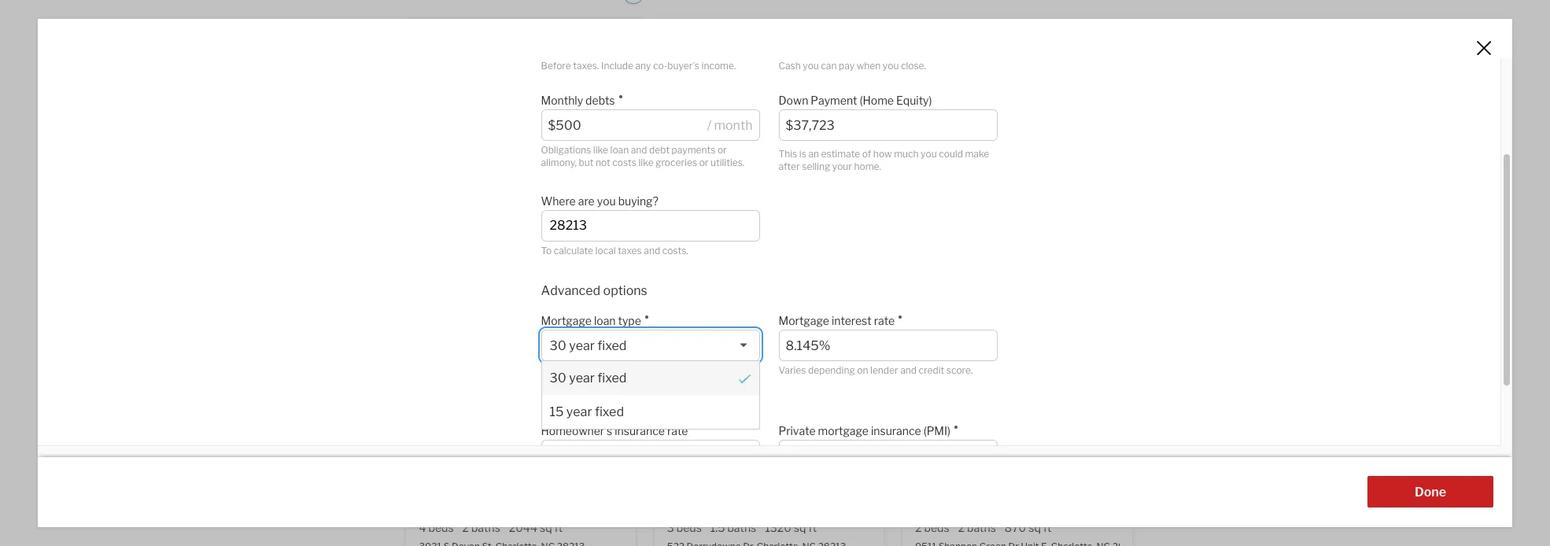 Task type: describe. For each thing, give the bounding box(es) containing it.
is
[[799, 148, 806, 160]]

1 horizontal spatial mortgage
[[818, 424, 869, 437]]

private mortgage insurance (pmi). required field. element
[[779, 416, 990, 440]]

obligations like loan and debt payments or alimony, but not costs like groceries or utilities.
[[541, 144, 745, 169]]

could
[[939, 148, 963, 160]]

depending
[[808, 365, 855, 376]]

0 vertical spatial to calculate local taxes and costs.
[[406, 186, 554, 198]]

2 horizontal spatial or
[[718, 144, 727, 156]]

loan inside obligations like loan and debt payments or alimony, but not costs like groceries or utilities.
[[610, 144, 629, 156]]

2 30 from the top
[[550, 371, 566, 386]]

2 beds
[[915, 521, 950, 534]]

tip: real estate commissions come out of your equity. redfin offers amongst the best commissions rates.
[[419, 27, 628, 70]]

find a mortgage link
[[541, 391, 613, 402]]

(home
[[860, 94, 894, 107]]

loan inside mortgage loan type. required field. element
[[594, 314, 616, 328]]

within
[[451, 276, 488, 291]]

costs. inside dialog
[[662, 245, 688, 256]]

under
[[810, 296, 840, 309]]

down
[[779, 94, 808, 107]]

monthly debts. required field. element
[[541, 86, 752, 109]]

multi-
[[668, 296, 699, 309]]

1320 sq ft
[[765, 521, 817, 534]]

2 for 4 beds
[[462, 521, 469, 534]]

cash you can pay when you close.
[[779, 60, 926, 72]]

out
[[602, 27, 619, 40]]

3
[[667, 521, 674, 534]]

other
[[736, 365, 760, 376]]

ft for 870 sq ft
[[1043, 521, 1052, 534]]

4
[[419, 521, 426, 534]]

buying? inside dialog
[[618, 194, 659, 208]]

rate for homeowner's insurance rate
[[667, 424, 688, 437]]

loans,
[[691, 365, 717, 376]]

down payment (home equity)
[[779, 94, 932, 107]]

30 year fixed element
[[542, 362, 759, 395]]

dialog containing 30 year fixed
[[541, 361, 760, 430]]

0 vertical spatial like
[[593, 144, 608, 156]]

mortgage for mortgage interest rate
[[779, 314, 829, 328]]

utilities.
[[711, 157, 745, 169]]

advanced
[[541, 284, 601, 299]]

before taxes. include any co-buyer's income.
[[541, 60, 736, 72]]

3 beds
[[667, 521, 702, 534]]

1 insurance from the left
[[615, 424, 665, 437]]

done
[[1415, 485, 1446, 500]]

equity.
[[457, 42, 491, 55]]

income.
[[702, 60, 736, 72]]

1 vertical spatial commissions
[[444, 57, 512, 70]]

an
[[808, 148, 819, 160]]

payments
[[672, 144, 716, 156]]

sq for 870
[[1029, 521, 1041, 534]]

but for loans,
[[719, 365, 734, 376]]

ft for 2044 sq ft
[[554, 521, 563, 534]]

or inside most buyers chose 30- or 15-year loans, but other types (like 5/1 arm) exist. find a mortgage
[[645, 365, 654, 376]]

single-
[[479, 296, 513, 309]]

estate
[[465, 27, 498, 40]]

0 vertical spatial where
[[406, 134, 446, 149]]

selling
[[802, 161, 830, 173]]

debt
[[649, 144, 670, 156]]

2 insurance from the left
[[871, 424, 921, 437]]

1320
[[765, 521, 791, 534]]

fixed for 'list box' containing 30 year fixed
[[598, 339, 627, 354]]

lender
[[870, 365, 898, 376]]

how
[[873, 148, 892, 160]]

the
[[611, 42, 628, 55]]

include
[[601, 60, 633, 72]]

$1.1m.
[[842, 296, 874, 309]]

15 year fixed
[[550, 405, 624, 420]]

for
[[770, 296, 784, 309]]

homeowner's insurance rate
[[541, 424, 688, 437]]

30 year fixed for 'list box' containing 30 year fixed
[[550, 339, 627, 354]]

homeowner's
[[541, 424, 612, 437]]

buyers
[[566, 365, 596, 376]]

mortgage for mortgage loan type
[[541, 314, 592, 328]]

0 vertical spatial where are you buying?
[[406, 134, 541, 149]]

1.5
[[710, 521, 725, 534]]

dialog containing / month
[[38, 0, 1512, 527]]

1 vertical spatial calculate
[[554, 245, 593, 256]]

any
[[635, 60, 651, 72]]

/
[[707, 118, 711, 133]]

arm)
[[603, 378, 628, 389]]

tip:
[[419, 27, 438, 40]]

0 vertical spatial commissions
[[500, 27, 568, 40]]

rate for mortgage interest rate
[[874, 314, 895, 328]]

after
[[779, 161, 800, 173]]

and inside the homes within this budget 28213 has 43 single-family, condo, townhouse, and multi-family homes for sale under $1.1m.
[[647, 296, 666, 309]]

this
[[491, 276, 513, 291]]

type
[[618, 314, 641, 328]]

year up find a mortgage link
[[569, 371, 595, 386]]

of inside this is an estimate of how much you could make after selling your home.
[[862, 148, 871, 160]]

beds for 2 beds
[[924, 521, 950, 534]]

alimony,
[[541, 157, 577, 169]]

0 horizontal spatial to
[[406, 186, 417, 198]]

groceries
[[656, 157, 697, 169]]

1 vertical spatial are
[[578, 194, 595, 208]]

chose
[[598, 365, 624, 376]]

has
[[441, 296, 460, 309]]

advanced options
[[541, 284, 647, 299]]

year down find a mortgage link
[[566, 405, 592, 420]]

this is an estimate of how much you could make after selling your home.
[[779, 148, 989, 173]]

new
[[669, 340, 688, 349]]

estimate
[[821, 148, 860, 160]]

most
[[541, 365, 564, 376]]

Mortgage interest rate text field
[[786, 339, 990, 354]]

0 horizontal spatial are
[[449, 134, 468, 149]]

your inside tip: real estate commissions come out of your equity. redfin offers amongst the best commissions rates.
[[432, 42, 455, 55]]

payment
[[811, 94, 857, 107]]

family
[[699, 296, 730, 309]]

real
[[440, 27, 463, 40]]

budget
[[516, 276, 559, 291]]

amongst
[[563, 42, 608, 55]]

2 vertical spatial fixed
[[595, 405, 624, 420]]

close.
[[901, 60, 926, 72]]

fixed for 30 year fixed element
[[598, 371, 627, 386]]

credit
[[919, 365, 944, 376]]

baths for 870 sq ft
[[967, 521, 996, 534]]

2 for 2 beds
[[958, 521, 965, 534]]

2 2 from the left
[[915, 521, 922, 534]]



Task type: locate. For each thing, give the bounding box(es) containing it.
City, neighborhood, or zip search field
[[541, 210, 760, 242]]

or
[[718, 144, 727, 156], [699, 157, 709, 169], [645, 365, 654, 376]]

0 horizontal spatial baths
[[471, 521, 500, 534]]

2 30 year fixed from the top
[[550, 371, 627, 386]]

15-
[[656, 365, 670, 376]]

where down alimony,
[[541, 194, 576, 208]]

1 vertical spatial rate
[[667, 424, 688, 437]]

but for alimony,
[[579, 157, 594, 169]]

1 ft from the left
[[554, 521, 563, 534]]

1 horizontal spatial insurance
[[871, 424, 921, 437]]

0 horizontal spatial buying?
[[495, 134, 541, 149]]

buying? up city, neighborhood, or zip search field
[[618, 194, 659, 208]]

offers
[[530, 42, 561, 55]]

1 horizontal spatial your
[[832, 161, 852, 173]]

1 30 from the top
[[550, 339, 566, 354]]

0 vertical spatial calculate
[[419, 186, 459, 198]]

baths for 1320 sq ft
[[727, 521, 756, 534]]

2 ft from the left
[[808, 521, 817, 534]]

calculate
[[419, 186, 459, 198], [554, 245, 593, 256]]

fixed up the homeowner's insurance rate
[[595, 405, 624, 420]]

beds right 3 on the left bottom
[[677, 521, 702, 534]]

photo of 3021 s devon st, charlotte, nc 28213 image
[[406, 329, 636, 482]]

1 horizontal spatial taxes
[[618, 245, 642, 256]]

on
[[857, 365, 868, 376]]

like down debt
[[639, 157, 654, 169]]

2 baths for 2 beds
[[958, 521, 996, 534]]

year
[[569, 339, 595, 354], [670, 365, 689, 376], [569, 371, 595, 386], [566, 405, 592, 420]]

sq right 1320
[[794, 521, 806, 534]]

come
[[570, 27, 599, 40]]

but left not
[[579, 157, 594, 169]]

and
[[631, 144, 647, 156], [509, 186, 526, 198], [644, 245, 660, 256], [647, 296, 666, 309], [900, 365, 917, 376]]

3 2 from the left
[[958, 521, 965, 534]]

insurance
[[615, 424, 665, 437], [871, 424, 921, 437]]

like up not
[[593, 144, 608, 156]]

local
[[461, 186, 481, 198], [595, 245, 616, 256]]

insurance down "exist."
[[615, 424, 665, 437]]

0 horizontal spatial like
[[593, 144, 608, 156]]

list box containing 30 year fixed
[[541, 330, 760, 430]]

hrs
[[701, 340, 717, 349]]

done button
[[1368, 476, 1494, 508]]

or up utilities.
[[718, 144, 727, 156]]

mortgage right private
[[818, 424, 869, 437]]

1 horizontal spatial calculate
[[554, 245, 593, 256]]

homes within this budget 28213 has 43 single-family, condo, townhouse, and multi-family homes for sale under $1.1m.
[[406, 276, 876, 309]]

0 vertical spatial buying?
[[495, 134, 541, 149]]

you inside this is an estimate of how much you could make after selling your home.
[[921, 148, 937, 160]]

5/1
[[587, 378, 601, 389]]

ft right 1320
[[808, 521, 817, 534]]

mortgage inside most buyers chose 30- or 15-year loans, but other types (like 5/1 arm) exist. find a mortgage
[[569, 391, 613, 402]]

sq for 1320
[[794, 521, 806, 534]]

0 horizontal spatial insurance
[[615, 424, 665, 437]]

a
[[562, 391, 567, 402]]

1 baths from the left
[[471, 521, 500, 534]]

1 vertical spatial mortgage
[[818, 424, 869, 437]]

of down tip:
[[419, 42, 430, 55]]

0 horizontal spatial of
[[419, 42, 430, 55]]

1 vertical spatial your
[[832, 161, 852, 173]]

townhouse,
[[585, 296, 645, 309]]

or down payments
[[699, 157, 709, 169]]

0 vertical spatial to
[[406, 186, 417, 198]]

private
[[779, 424, 816, 437]]

private mortgage insurance (pmi)
[[779, 424, 951, 437]]

1 horizontal spatial ft
[[808, 521, 817, 534]]

you
[[803, 60, 819, 72], [883, 60, 899, 72], [470, 134, 492, 149], [921, 148, 937, 160], [597, 194, 616, 208]]

sale
[[787, 296, 808, 309]]

1 horizontal spatial baths
[[727, 521, 756, 534]]

0 vertical spatial or
[[718, 144, 727, 156]]

commissions up offers
[[500, 27, 568, 40]]

ft for 1320 sq ft
[[808, 521, 817, 534]]

score.
[[946, 365, 973, 376]]

28213
[[406, 296, 439, 309]]

0 vertical spatial your
[[432, 42, 455, 55]]

baths left 870
[[967, 521, 996, 534]]

home.
[[854, 161, 881, 173]]

mortgage down 5/1
[[569, 391, 613, 402]]

mortgage down condo,
[[541, 314, 592, 328]]

of up home.
[[862, 148, 871, 160]]

mortgage loan type. required field. element
[[541, 306, 752, 330]]

1 horizontal spatial are
[[578, 194, 595, 208]]

1 horizontal spatial or
[[699, 157, 709, 169]]

rate up mortgage interest rate text field
[[874, 314, 895, 328]]

of inside tip: real estate commissions come out of your equity. redfin offers amongst the best commissions rates.
[[419, 42, 430, 55]]

debts
[[586, 94, 615, 107]]

costs.
[[528, 186, 554, 198], [662, 245, 688, 256]]

2 horizontal spatial ft
[[1043, 521, 1052, 534]]

1 horizontal spatial but
[[719, 365, 734, 376]]

0 horizontal spatial 2
[[462, 521, 469, 534]]

taxes
[[483, 186, 507, 198], [618, 245, 642, 256]]

like
[[593, 144, 608, 156], [639, 157, 654, 169]]

make
[[965, 148, 989, 160]]

are
[[449, 134, 468, 149], [578, 194, 595, 208]]

or left 15-
[[645, 365, 654, 376]]

interest
[[832, 314, 872, 328]]

0 vertical spatial loan
[[610, 144, 629, 156]]

baths right 1.5
[[727, 521, 756, 534]]

30-
[[626, 365, 643, 376]]

1 vertical spatial 30 year fixed
[[550, 371, 627, 386]]

but inside obligations like loan and debt payments or alimony, but not costs like groceries or utilities.
[[579, 157, 594, 169]]

30 year fixed
[[550, 339, 627, 354], [550, 371, 627, 386]]

0 horizontal spatial 2 baths
[[462, 521, 500, 534]]

search input image
[[620, 160, 635, 174]]

1 vertical spatial local
[[595, 245, 616, 256]]

0 horizontal spatial mortgage
[[541, 314, 592, 328]]

not
[[596, 157, 610, 169]]

1 horizontal spatial sq
[[794, 521, 806, 534]]

1 vertical spatial but
[[719, 365, 734, 376]]

0 horizontal spatial but
[[579, 157, 594, 169]]

2 horizontal spatial 2
[[958, 521, 965, 534]]

2 baths left 2044
[[462, 521, 500, 534]]

where down best
[[406, 134, 446, 149]]

beds right 4 at left bottom
[[428, 521, 454, 534]]

30 year fixed up find a mortgage link
[[550, 371, 627, 386]]

types
[[541, 378, 566, 389]]

0 vertical spatial fixed
[[598, 339, 627, 354]]

ft
[[554, 521, 563, 534], [808, 521, 817, 534], [1043, 521, 1052, 534]]

1 vertical spatial costs.
[[662, 245, 688, 256]]

cash
[[779, 60, 801, 72]]

buying? left obligations in the top left of the page
[[495, 134, 541, 149]]

beds
[[428, 521, 454, 534], [677, 521, 702, 534], [924, 521, 950, 534]]

and inside obligations like loan and debt payments or alimony, but not costs like groceries or utilities.
[[631, 144, 647, 156]]

fixed up chose in the bottom of the page
[[598, 339, 627, 354]]

list box
[[541, 330, 760, 430]]

0 vertical spatial costs.
[[528, 186, 554, 198]]

0 horizontal spatial where
[[406, 134, 446, 149]]

buying?
[[495, 134, 541, 149], [618, 194, 659, 208]]

0 horizontal spatial or
[[645, 365, 654, 376]]

2 horizontal spatial beds
[[924, 521, 950, 534]]

to
[[406, 186, 417, 198], [541, 245, 552, 256]]

1 horizontal spatial buying?
[[618, 194, 659, 208]]

1 vertical spatial or
[[699, 157, 709, 169]]

year left loans,
[[670, 365, 689, 376]]

0 horizontal spatial beds
[[428, 521, 454, 534]]

sq
[[540, 521, 552, 534], [794, 521, 806, 534], [1029, 521, 1041, 534]]

1 vertical spatial 30
[[550, 371, 566, 386]]

can
[[821, 60, 837, 72]]

1 sq from the left
[[540, 521, 552, 534]]

3 baths from the left
[[967, 521, 996, 534]]

where
[[406, 134, 446, 149], [541, 194, 576, 208]]

1 vertical spatial where are you buying?
[[541, 194, 659, 208]]

2 horizontal spatial baths
[[967, 521, 996, 534]]

3 sq from the left
[[1029, 521, 1041, 534]]

0 horizontal spatial mortgage
[[569, 391, 613, 402]]

homeowner's insurance rate. required field. element
[[541, 416, 752, 440]]

1 horizontal spatial 2 baths
[[958, 521, 996, 534]]

sq right 2044
[[540, 521, 552, 534]]

family,
[[513, 296, 546, 309]]

1 beds from the left
[[428, 521, 454, 534]]

year up buyers on the left bottom of page
[[569, 339, 595, 354]]

15
[[550, 405, 564, 420]]

1 horizontal spatial to
[[541, 245, 552, 256]]

0 vertical spatial are
[[449, 134, 468, 149]]

but left other on the left bottom
[[719, 365, 734, 376]]

1 vertical spatial where
[[541, 194, 576, 208]]

costs. down alimony,
[[528, 186, 554, 198]]

rate down most buyers chose 30- or 15-year loans, but other types (like 5/1 arm) exist. find a mortgage on the bottom of page
[[667, 424, 688, 437]]

1 vertical spatial fixed
[[598, 371, 627, 386]]

(pmi)
[[924, 424, 951, 437]]

1 vertical spatial buying?
[[618, 194, 659, 208]]

ft right 2044
[[554, 521, 563, 534]]

your inside this is an estimate of how much you could make after selling your home.
[[832, 161, 852, 173]]

0 horizontal spatial local
[[461, 186, 481, 198]]

Down Payment (Home Equity) text field
[[786, 118, 990, 133]]

but
[[579, 157, 594, 169], [719, 365, 734, 376]]

condo,
[[548, 296, 583, 309]]

loan up costs
[[610, 144, 629, 156]]

1 2 baths from the left
[[462, 521, 500, 534]]

0 vertical spatial but
[[579, 157, 594, 169]]

/ month
[[707, 118, 753, 133]]

2 baths for 4 beds
[[462, 521, 500, 534]]

2 beds from the left
[[677, 521, 702, 534]]

30 up most
[[550, 339, 566, 354]]

3 ft from the left
[[1043, 521, 1052, 534]]

None range field
[[406, 0, 644, 4]]

1 vertical spatial loan
[[594, 314, 616, 328]]

1 horizontal spatial costs.
[[662, 245, 688, 256]]

your down estimate
[[832, 161, 852, 173]]

rates.
[[514, 57, 543, 70]]

taxes.
[[573, 60, 599, 72]]

1 horizontal spatial like
[[639, 157, 654, 169]]

find
[[541, 391, 560, 402]]

this
[[779, 148, 797, 160]]

870 sq ft
[[1005, 521, 1052, 534]]

30 year fixed down mortgage loan type
[[550, 339, 627, 354]]

2 baths left 870
[[958, 521, 996, 534]]

insurance left the (pmi)
[[871, 424, 921, 437]]

monthly debts
[[541, 94, 615, 107]]

1 horizontal spatial where
[[541, 194, 576, 208]]

varies
[[779, 365, 806, 376]]

2 mortgage from the left
[[779, 314, 829, 328]]

0 vertical spatial of
[[419, 42, 430, 55]]

mortgage loan type
[[541, 314, 641, 328]]

2044 sq ft
[[509, 521, 563, 534]]

0 horizontal spatial rate
[[667, 424, 688, 437]]

beds for 3 beds
[[677, 521, 702, 534]]

month
[[714, 118, 753, 133]]

1 horizontal spatial of
[[862, 148, 871, 160]]

2 vertical spatial or
[[645, 365, 654, 376]]

1.5 baths
[[710, 521, 756, 534]]

baths for 2044 sq ft
[[471, 521, 500, 534]]

costs. down city, neighborhood, or zip search field
[[662, 245, 688, 256]]

sq right 870
[[1029, 521, 1041, 534]]

0 horizontal spatial your
[[432, 42, 455, 55]]

0 vertical spatial 30
[[550, 339, 566, 354]]

sq for 2044
[[540, 521, 552, 534]]

commissions down equity.
[[444, 57, 512, 70]]

1 horizontal spatial rate
[[874, 314, 895, 328]]

30 left (like in the bottom of the page
[[550, 371, 566, 386]]

mortgage interest rate. required field. element
[[779, 306, 990, 330]]

exist.
[[630, 378, 653, 389]]

1 vertical spatial of
[[862, 148, 871, 160]]

baths
[[471, 521, 500, 534], [727, 521, 756, 534], [967, 521, 996, 534]]

baths left 2044
[[471, 521, 500, 534]]

0 horizontal spatial taxes
[[483, 186, 507, 198]]

0 vertical spatial mortgage
[[569, 391, 613, 402]]

Monthly debts text field
[[548, 118, 704, 133]]

1 vertical spatial to
[[541, 245, 552, 256]]

mortgage down sale on the right
[[779, 314, 829, 328]]

30 year fixed for 30 year fixed element
[[550, 371, 627, 386]]

1 30 year fixed from the top
[[550, 339, 627, 354]]

photo of 522 derrydowne dr, charlotte, nc 28213 image
[[655, 329, 884, 482]]

1 horizontal spatial local
[[595, 245, 616, 256]]

new 16 hrs ago
[[669, 340, 737, 349]]

photo of 9511 shannon green dr unit e, charlotte, nc 28213 image
[[903, 329, 1132, 482]]

0 vertical spatial taxes
[[483, 186, 507, 198]]

down payment (home equity) element
[[779, 86, 990, 109]]

2 baths from the left
[[727, 521, 756, 534]]

to calculate local taxes and costs.
[[406, 186, 554, 198], [541, 245, 688, 256]]

1 horizontal spatial mortgage
[[779, 314, 829, 328]]

2 sq from the left
[[794, 521, 806, 534]]

dialog
[[38, 0, 1512, 527], [541, 361, 760, 430]]

1 vertical spatial like
[[639, 157, 654, 169]]

1 vertical spatial taxes
[[618, 245, 642, 256]]

0 horizontal spatial calculate
[[419, 186, 459, 198]]

2 horizontal spatial sq
[[1029, 521, 1041, 534]]

0 vertical spatial rate
[[874, 314, 895, 328]]

your down real
[[432, 42, 455, 55]]

1 horizontal spatial 2
[[915, 521, 922, 534]]

1 mortgage from the left
[[541, 314, 592, 328]]

pay
[[839, 60, 855, 72]]

0 horizontal spatial costs.
[[528, 186, 554, 198]]

loan down townhouse,
[[594, 314, 616, 328]]

2044
[[509, 521, 537, 534]]

0 vertical spatial 30 year fixed
[[550, 339, 627, 354]]

much
[[894, 148, 919, 160]]

buyer's
[[668, 60, 700, 72]]

year inside most buyers chose 30- or 15-year loans, but other types (like 5/1 arm) exist. find a mortgage
[[670, 365, 689, 376]]

1 vertical spatial to calculate local taxes and costs.
[[541, 245, 688, 256]]

1 2 from the left
[[462, 521, 469, 534]]

ft right 870
[[1043, 521, 1052, 534]]

ago
[[719, 340, 737, 349]]

0 horizontal spatial sq
[[540, 521, 552, 534]]

where are you buying?
[[406, 134, 541, 149], [541, 194, 659, 208]]

beds for 4 beds
[[428, 521, 454, 534]]

0 vertical spatial local
[[461, 186, 481, 198]]

2 2 baths from the left
[[958, 521, 996, 534]]

varies depending on lender and credit score.
[[779, 365, 973, 376]]

but inside most buyers chose 30- or 15-year loans, but other types (like 5/1 arm) exist. find a mortgage
[[719, 365, 734, 376]]

3 beds from the left
[[924, 521, 950, 534]]

0 horizontal spatial ft
[[554, 521, 563, 534]]

beds left 870
[[924, 521, 950, 534]]

costs
[[612, 157, 637, 169]]

fixed left "exist."
[[598, 371, 627, 386]]

options
[[603, 284, 647, 299]]

1 horizontal spatial beds
[[677, 521, 702, 534]]

fixed
[[598, 339, 627, 354], [598, 371, 627, 386], [595, 405, 624, 420]]

commissions
[[500, 27, 568, 40], [444, 57, 512, 70]]



Task type: vqa. For each thing, say whether or not it's contained in the screenshot.
Reset
no



